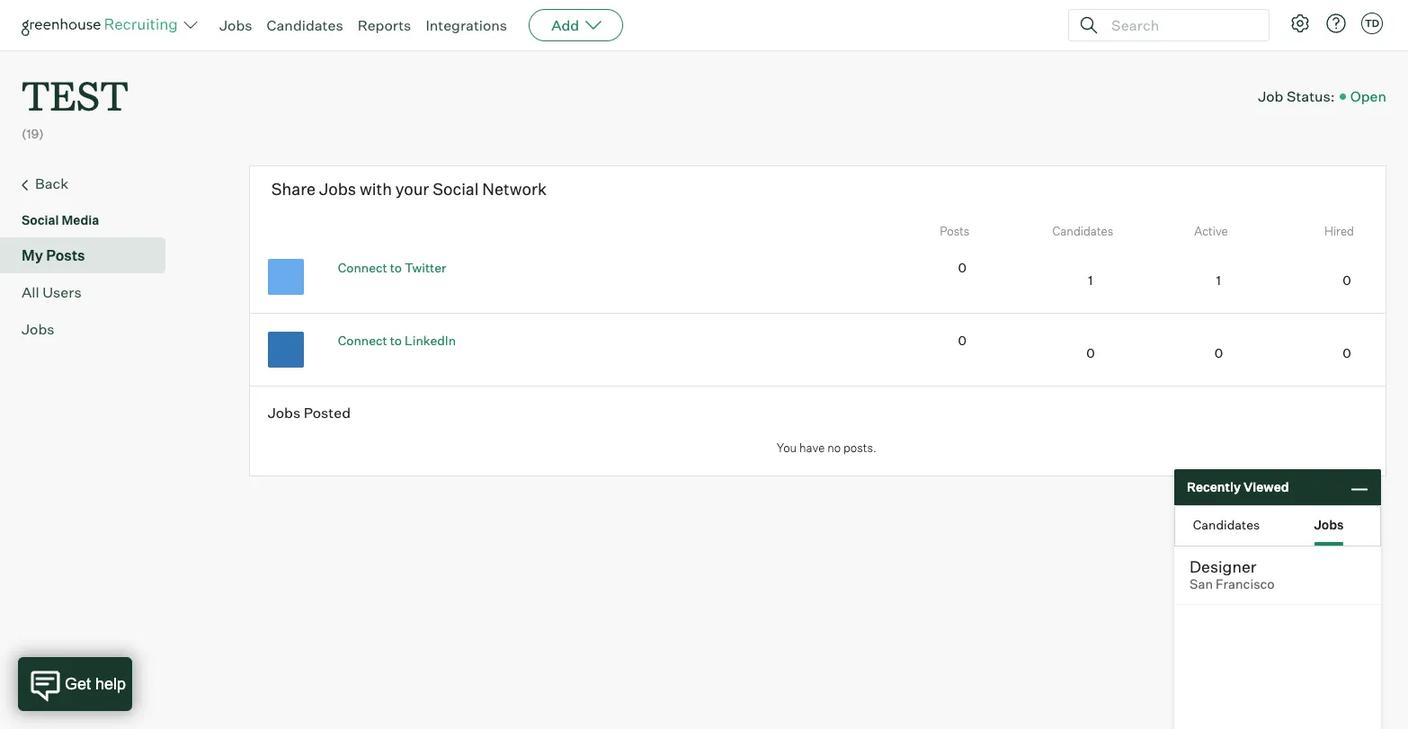 Task type: describe. For each thing, give the bounding box(es) containing it.
0 0
[[958, 332, 1095, 360]]

connect to twitter
[[338, 260, 446, 275]]

open
[[1350, 87, 1386, 105]]

to for twitter
[[390, 260, 402, 275]]

0 vertical spatial social
[[433, 179, 479, 198]]

reports
[[358, 16, 411, 34]]

media
[[62, 212, 99, 227]]

viewed
[[1243, 479, 1289, 495]]

my posts link
[[22, 244, 158, 266]]

connect for connect to twitter
[[338, 260, 387, 275]]

reports link
[[358, 16, 411, 34]]

test (19)
[[22, 68, 128, 141]]

0 horizontal spatial candidates
[[267, 16, 343, 34]]

designer san francisco
[[1190, 557, 1275, 593]]

1 1 link from the left
[[1073, 271, 1093, 289]]

posted
[[304, 403, 351, 421]]

0 1
[[958, 260, 1093, 287]]

jobs posted
[[268, 403, 351, 421]]

tab list containing candidates
[[1175, 506, 1380, 546]]

hired
[[1324, 224, 1354, 238]]

connect for connect to linkedin
[[338, 332, 387, 348]]

1 vertical spatial posts
[[46, 246, 85, 264]]

greenhouse recruiting image
[[22, 14, 183, 36]]

social media
[[22, 212, 99, 227]]

candidates link
[[267, 16, 343, 34]]

2 1 link from the left
[[1201, 271, 1221, 289]]

status:
[[1287, 87, 1335, 105]]

all users link
[[22, 281, 158, 303]]

recently
[[1187, 479, 1241, 495]]

test
[[22, 68, 128, 121]]

linkedin
[[405, 332, 456, 348]]

1 inside the 1 link
[[1216, 272, 1221, 287]]

posts.
[[843, 441, 877, 455]]

all
[[22, 283, 39, 301]]

designer
[[1190, 557, 1257, 576]]

connect to linkedin
[[338, 332, 456, 348]]

you
[[777, 441, 797, 455]]

job status:
[[1258, 87, 1335, 105]]

with
[[360, 179, 392, 198]]

(19)
[[22, 126, 44, 141]]

add
[[551, 16, 579, 34]]

1 horizontal spatial candidates
[[1053, 224, 1113, 238]]

candidates inside tab list
[[1193, 517, 1260, 532]]

share
[[271, 179, 316, 198]]

to for linkedin
[[390, 332, 402, 348]]



Task type: locate. For each thing, give the bounding box(es) containing it.
1 horizontal spatial social
[[433, 179, 479, 198]]

2 horizontal spatial candidates
[[1193, 517, 1260, 532]]

candidates
[[267, 16, 343, 34], [1053, 224, 1113, 238], [1193, 517, 1260, 532]]

1 link down active
[[1201, 271, 1221, 289]]

posts up 0 1
[[940, 224, 970, 238]]

connect to linkedin link
[[338, 332, 456, 348]]

job
[[1258, 87, 1283, 105]]

2 to from the top
[[390, 332, 402, 348]]

connect left "twitter"
[[338, 260, 387, 275]]

0 vertical spatial posts
[[940, 224, 970, 238]]

configure image
[[1289, 13, 1311, 34]]

users
[[42, 283, 82, 301]]

1 connect from the top
[[338, 260, 387, 275]]

1 horizontal spatial posts
[[940, 224, 970, 238]]

recently viewed
[[1187, 479, 1289, 495]]

posts
[[940, 224, 970, 238], [46, 246, 85, 264]]

2 vertical spatial candidates
[[1193, 517, 1260, 532]]

1 1 from the left
[[1088, 272, 1093, 287]]

active
[[1194, 224, 1228, 238]]

0
[[958, 260, 967, 275], [1343, 272, 1351, 287], [958, 332, 967, 348], [1086, 345, 1095, 360], [1214, 345, 1223, 360], [1343, 345, 1351, 360]]

to left "twitter"
[[390, 260, 402, 275]]

francisco
[[1216, 576, 1275, 593]]

td button
[[1361, 13, 1383, 34]]

0 horizontal spatial 1 link
[[1073, 271, 1093, 289]]

social up my
[[22, 212, 59, 227]]

1 horizontal spatial 1 link
[[1201, 271, 1221, 289]]

connect left linkedin
[[338, 332, 387, 348]]

Search text field
[[1107, 12, 1253, 38]]

all users
[[22, 283, 82, 301]]

jobs inside tab list
[[1314, 517, 1344, 532]]

connect
[[338, 260, 387, 275], [338, 332, 387, 348]]

network
[[482, 179, 547, 198]]

back
[[35, 174, 68, 192]]

1 link
[[1073, 271, 1093, 289], [1201, 271, 1221, 289]]

my posts
[[22, 246, 85, 264]]

social
[[433, 179, 479, 198], [22, 212, 59, 227]]

have
[[799, 441, 825, 455]]

td
[[1365, 17, 1379, 30]]

1 inside 0 1
[[1088, 272, 1093, 287]]

test link
[[22, 50, 128, 125]]

to
[[390, 260, 402, 275], [390, 332, 402, 348]]

0 inside 0 1
[[958, 260, 967, 275]]

jobs link left candidates link
[[219, 16, 252, 34]]

jobs link down all users link
[[22, 318, 158, 340]]

posts right my
[[46, 246, 85, 264]]

1 to from the top
[[390, 260, 402, 275]]

1
[[1088, 272, 1093, 287], [1216, 272, 1221, 287]]

1 horizontal spatial 1
[[1216, 272, 1221, 287]]

1 vertical spatial connect
[[338, 332, 387, 348]]

2 1 from the left
[[1216, 272, 1221, 287]]

back link
[[22, 172, 158, 196]]

0 vertical spatial jobs link
[[219, 16, 252, 34]]

0 vertical spatial candidates
[[267, 16, 343, 34]]

integrations link
[[426, 16, 507, 34]]

my
[[22, 246, 43, 264]]

tab list
[[1175, 506, 1380, 546]]

1 vertical spatial social
[[22, 212, 59, 227]]

0 vertical spatial connect
[[338, 260, 387, 275]]

social right your in the top left of the page
[[433, 179, 479, 198]]

1 vertical spatial candidates
[[1053, 224, 1113, 238]]

1 vertical spatial jobs link
[[22, 318, 158, 340]]

candidates left 'reports'
[[267, 16, 343, 34]]

1 vertical spatial to
[[390, 332, 402, 348]]

to left linkedin
[[390, 332, 402, 348]]

0 horizontal spatial jobs link
[[22, 318, 158, 340]]

td button
[[1358, 9, 1386, 38]]

your
[[395, 179, 429, 198]]

share jobs with your social network
[[271, 179, 547, 198]]

0 horizontal spatial 1
[[1088, 272, 1093, 287]]

0 horizontal spatial posts
[[46, 246, 85, 264]]

twitter
[[405, 260, 446, 275]]

2 connect from the top
[[338, 332, 387, 348]]

jobs
[[219, 16, 252, 34], [319, 179, 356, 198], [22, 320, 54, 338], [268, 403, 301, 421], [1314, 517, 1344, 532]]

san
[[1190, 576, 1213, 593]]

candidates down recently viewed
[[1193, 517, 1260, 532]]

integrations
[[426, 16, 507, 34]]

connect to twitter link
[[338, 260, 446, 275]]

jobs link
[[219, 16, 252, 34], [22, 318, 158, 340]]

add button
[[529, 9, 623, 41]]

0 vertical spatial to
[[390, 260, 402, 275]]

no
[[827, 441, 841, 455]]

1 horizontal spatial jobs link
[[219, 16, 252, 34]]

1 link up 0 0
[[1073, 271, 1093, 289]]

0 horizontal spatial social
[[22, 212, 59, 227]]

candidates up 0 1
[[1053, 224, 1113, 238]]

you have no posts.
[[777, 441, 877, 455]]

0 link
[[943, 259, 967, 276], [1327, 271, 1351, 289], [943, 332, 967, 349], [1071, 344, 1095, 362], [1199, 344, 1223, 362], [1327, 344, 1351, 362]]



Task type: vqa. For each thing, say whether or not it's contained in the screenshot.
the middle "Candidates"
yes



